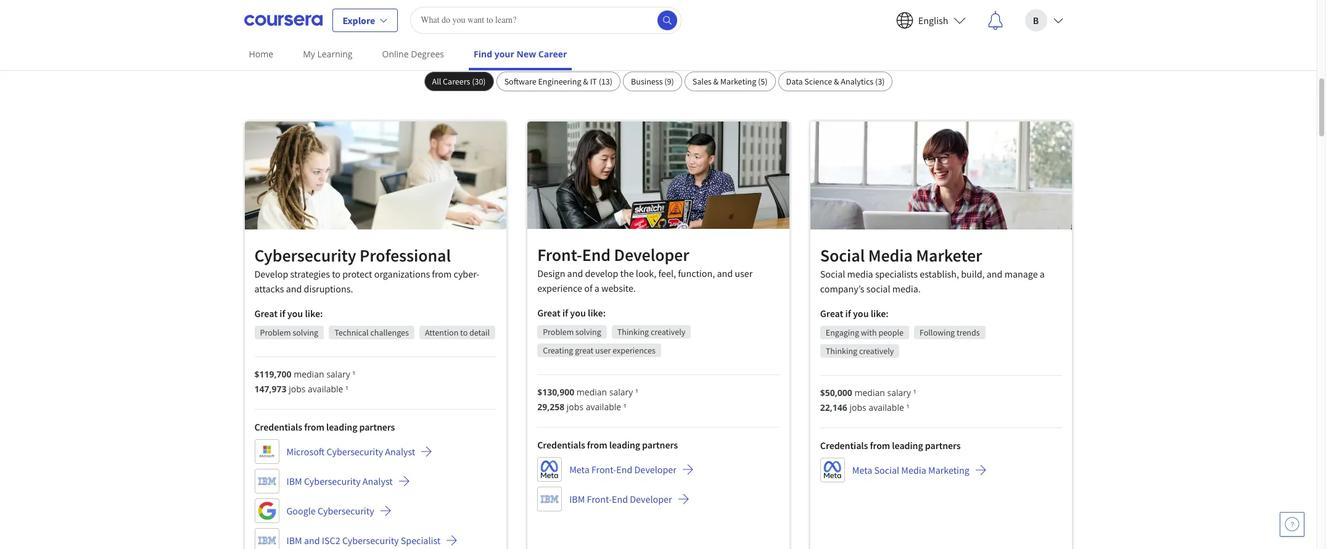 Task type: vqa. For each thing, say whether or not it's contained in the screenshot.
ATTENTION
yes



Task type: locate. For each thing, give the bounding box(es) containing it.
1 vertical spatial user
[[595, 345, 611, 356]]

business (9)
[[631, 76, 674, 87]]

feel,
[[659, 267, 676, 279]]

thinking
[[617, 326, 649, 337], [826, 345, 858, 356]]

1 vertical spatial thinking creatively
[[826, 345, 894, 356]]

2 horizontal spatial credentials from leading partners
[[820, 439, 961, 451]]

solving up great
[[576, 326, 601, 337]]

you for front-end developer
[[570, 306, 586, 319]]

0 vertical spatial developer
[[614, 244, 689, 266]]

0 vertical spatial end
[[582, 244, 611, 266]]

1 vertical spatial analyst
[[363, 475, 393, 487]]

and down strategies
[[286, 283, 302, 295]]

available right 22,146
[[869, 401, 904, 413]]

1 horizontal spatial user
[[735, 267, 753, 279]]

1 vertical spatial ibm
[[570, 493, 585, 505]]

my
[[303, 48, 315, 60]]

and
[[567, 267, 583, 279], [717, 267, 733, 279], [987, 267, 1003, 280], [286, 283, 302, 295], [304, 534, 320, 547]]

end inside meta front-end developer link
[[616, 463, 633, 476]]

leading up microsoft cybersecurity analyst link
[[326, 421, 357, 433]]

1 horizontal spatial marketing
[[928, 464, 970, 476]]

0 horizontal spatial &
[[583, 76, 588, 87]]

0 vertical spatial media
[[868, 244, 913, 266]]

look,
[[636, 267, 657, 279]]

salary inside $119,700 median salary ¹ 147,973 jobs available ¹
[[326, 368, 350, 380]]

0 horizontal spatial thinking creatively
[[617, 326, 686, 337]]

thinking creatively up experiences
[[617, 326, 686, 337]]

end inside ibm front-end developer link
[[612, 493, 628, 505]]

end down meta front-end developer
[[612, 493, 628, 505]]

credentials down "29,258" at the left
[[537, 439, 585, 451]]

whatever your background or interests are, professional certificates have you covered.
[[440, 20, 877, 36]]

1 horizontal spatial a
[[1040, 267, 1045, 280]]

my learning link
[[298, 40, 358, 68]]

median inside '$50,000 median salary ¹ 22,146 jobs available ¹'
[[855, 387, 885, 398]]

salary down technical
[[326, 368, 350, 380]]

professional up organizations
[[360, 244, 451, 267]]

1 horizontal spatial thinking
[[826, 345, 858, 356]]

to up disruptions.
[[332, 268, 341, 280]]

coursera image
[[244, 10, 322, 30]]

and up experience
[[567, 267, 583, 279]]

0 vertical spatial your
[[490, 20, 513, 36]]

salary
[[326, 368, 350, 380], [609, 386, 633, 398], [887, 387, 911, 398]]

2 vertical spatial developer
[[630, 493, 672, 505]]

leading up meta front-end developer
[[609, 439, 640, 451]]

credentials from leading partners up the meta social media marketing link
[[820, 439, 961, 451]]

english
[[918, 14, 948, 26]]

ibm cybersecurity analyst
[[287, 475, 393, 487]]

problem solving for developer
[[543, 326, 601, 337]]

specialist
[[401, 534, 441, 547]]

cyber-
[[454, 268, 480, 280]]

jobs right "29,258" at the left
[[567, 401, 584, 413]]

0 horizontal spatial credentials from leading partners
[[254, 421, 395, 433]]

salary inside $130,900 median salary ¹ 29,258 jobs available ¹
[[609, 386, 633, 398]]

jobs for developer
[[567, 401, 584, 413]]

careers
[[443, 76, 470, 87]]

3 & from the left
[[834, 76, 839, 87]]

1 horizontal spatial credentials from leading partners
[[537, 439, 678, 451]]

1 horizontal spatial &
[[713, 76, 719, 87]]

degrees
[[411, 48, 444, 60]]

user right great
[[595, 345, 611, 356]]

1 horizontal spatial like:
[[588, 306, 606, 319]]

analyst
[[385, 445, 415, 458], [363, 475, 393, 487]]

0 horizontal spatial jobs
[[289, 383, 306, 395]]

median inside $130,900 median salary ¹ 29,258 jobs available ¹
[[577, 386, 607, 398]]

professional inside cybersecurity professional develop strategies to protect organizations from cyber- attacks and disruptions.
[[360, 244, 451, 267]]

leading for develop
[[326, 421, 357, 433]]

leading
[[326, 421, 357, 433], [609, 439, 640, 451], [892, 439, 923, 451]]

cybersecurity up strategies
[[254, 244, 356, 267]]

2 horizontal spatial like:
[[871, 307, 889, 319]]

2 horizontal spatial jobs
[[850, 401, 867, 413]]

cybersecurity right isc2
[[342, 534, 399, 547]]

if down attacks
[[280, 307, 285, 320]]

social
[[820, 244, 865, 266], [820, 267, 845, 280], [874, 464, 900, 476]]

option group containing all careers (30)
[[424, 72, 893, 91]]

1 vertical spatial end
[[616, 463, 633, 476]]

0 vertical spatial a
[[1040, 267, 1045, 280]]

option group
[[424, 72, 893, 91]]

median right '$130,900'
[[577, 386, 607, 398]]

from up meta front-end developer link
[[587, 439, 607, 451]]

have
[[786, 20, 810, 36]]

data
[[786, 76, 803, 87]]

available inside '$50,000 median salary ¹ 22,146 jobs available ¹'
[[869, 401, 904, 413]]

Software Engineering & IT (13) button
[[496, 72, 621, 91]]

explore button
[[332, 8, 398, 32]]

salary for developer
[[609, 386, 633, 398]]

0 horizontal spatial credentials
[[254, 421, 302, 433]]

0 vertical spatial user
[[735, 267, 753, 279]]

professional
[[661, 20, 723, 36], [360, 244, 451, 267]]

available
[[308, 383, 343, 395], [586, 401, 621, 413], [869, 401, 904, 413]]

0 horizontal spatial great
[[254, 307, 278, 320]]

2 horizontal spatial median
[[855, 387, 885, 398]]

2 horizontal spatial credentials
[[820, 439, 868, 451]]

technical
[[334, 327, 369, 338]]

2 vertical spatial front-
[[587, 493, 612, 505]]

trends
[[957, 327, 980, 338]]

organizations
[[374, 268, 430, 280]]

end up the develop
[[582, 244, 611, 266]]

b button
[[1015, 0, 1073, 40]]

1 vertical spatial professional
[[360, 244, 451, 267]]

sales
[[693, 76, 712, 87]]

1 vertical spatial marketing
[[928, 464, 970, 476]]

2 horizontal spatial leading
[[892, 439, 923, 451]]

a right manage
[[1040, 267, 1045, 280]]

1 horizontal spatial great if you like:
[[537, 306, 606, 319]]

meta front-end developer link
[[537, 457, 694, 482]]

0 horizontal spatial a
[[595, 282, 600, 294]]

All Careers (30) button
[[424, 72, 494, 91]]

1 horizontal spatial meta
[[852, 464, 873, 476]]

front- down meta front-end developer link
[[587, 493, 612, 505]]

user
[[735, 267, 753, 279], [595, 345, 611, 356]]

cybersecurity inside cybersecurity professional develop strategies to protect organizations from cyber- attacks and disruptions.
[[254, 244, 356, 267]]

1 vertical spatial thinking
[[826, 345, 858, 356]]

available inside $130,900 median salary ¹ 29,258 jobs available ¹
[[586, 401, 621, 413]]

2 horizontal spatial partners
[[925, 439, 961, 451]]

and right build,
[[987, 267, 1003, 280]]

thinking down engaging
[[826, 345, 858, 356]]

median for marketer
[[855, 387, 885, 398]]

problem up creating
[[543, 326, 574, 337]]

analyst inside microsoft cybersecurity analyst link
[[385, 445, 415, 458]]

$119,700
[[254, 368, 291, 380]]

marketing
[[720, 76, 757, 87], [928, 464, 970, 476]]

partners for end
[[642, 439, 678, 451]]

solving
[[576, 326, 601, 337], [293, 327, 318, 338]]

1 horizontal spatial median
[[577, 386, 607, 398]]

jobs right 22,146
[[850, 401, 867, 413]]

great down attacks
[[254, 307, 278, 320]]

2 horizontal spatial if
[[846, 307, 851, 319]]

problem solving up $119,700
[[260, 327, 318, 338]]

ibm for develop
[[287, 475, 302, 487]]

great if you like: down experience
[[537, 306, 606, 319]]

$130,900 median salary ¹ 29,258 jobs available ¹
[[537, 386, 638, 413]]

great up engaging
[[820, 307, 844, 319]]

credentials from leading partners up microsoft cybersecurity analyst link
[[254, 421, 395, 433]]

& right science
[[834, 76, 839, 87]]

data science & analytics (3)
[[786, 76, 885, 87]]

you down strategies
[[287, 307, 303, 320]]

2 horizontal spatial &
[[834, 76, 839, 87]]

english button
[[886, 0, 976, 40]]

cybersecurity
[[254, 244, 356, 267], [327, 445, 383, 458], [304, 475, 361, 487], [318, 505, 374, 517], [342, 534, 399, 547]]

2 vertical spatial ibm
[[287, 534, 302, 547]]

online degrees
[[382, 48, 444, 60]]

2 horizontal spatial great
[[820, 307, 844, 319]]

cybersecurity up 'ibm cybersecurity analyst'
[[327, 445, 383, 458]]

salary for develop
[[326, 368, 350, 380]]

developer inside front-end developer design and develop the look, feel, function, and user experience of a website.
[[614, 244, 689, 266]]

if down experience
[[563, 306, 568, 319]]

0 vertical spatial analyst
[[385, 445, 415, 458]]

median right $50,000
[[855, 387, 885, 398]]

credentials from leading partners up meta front-end developer link
[[537, 439, 678, 451]]

and inside social media marketer social media specialists establish, build, and manage a company's social media.
[[987, 267, 1003, 280]]

0 horizontal spatial if
[[280, 307, 285, 320]]

analyst for microsoft cybersecurity analyst
[[385, 445, 415, 458]]

find your new career
[[474, 48, 567, 60]]

cybersecurity for google
[[318, 505, 374, 517]]

available inside $119,700 median salary ¹ 147,973 jobs available ¹
[[308, 383, 343, 395]]

2 horizontal spatial great if you like:
[[820, 307, 889, 319]]

0 vertical spatial professional
[[661, 20, 723, 36]]

ibm down meta front-end developer link
[[570, 493, 585, 505]]

from inside cybersecurity professional develop strategies to protect organizations from cyber- attacks and disruptions.
[[432, 268, 452, 280]]

are,
[[639, 20, 658, 36]]

salary for marketer
[[887, 387, 911, 398]]

jobs inside $119,700 median salary ¹ 147,973 jobs available ¹
[[289, 383, 306, 395]]

analyst inside ibm cybersecurity analyst link
[[363, 475, 393, 487]]

0 horizontal spatial problem
[[260, 327, 291, 338]]

available right the 147,973
[[308, 383, 343, 395]]

cybersecurity analyst image
[[245, 122, 507, 230]]

cybersecurity up ibm and isc2 cybersecurity specialist link
[[318, 505, 374, 517]]

median right $119,700
[[294, 368, 324, 380]]

jobs
[[289, 383, 306, 395], [567, 401, 584, 413], [850, 401, 867, 413]]

with
[[861, 327, 877, 338]]

available for develop
[[308, 383, 343, 395]]

from left cyber- on the left of page
[[432, 268, 452, 280]]

0 horizontal spatial median
[[294, 368, 324, 380]]

1 vertical spatial social
[[820, 267, 845, 280]]

science
[[805, 76, 832, 87]]

like: down of
[[588, 306, 606, 319]]

website.
[[601, 282, 636, 294]]

median for developer
[[577, 386, 607, 398]]

0 horizontal spatial salary
[[326, 368, 350, 380]]

great
[[537, 306, 561, 319], [820, 307, 844, 319], [254, 307, 278, 320]]

if for social
[[846, 307, 851, 319]]

professional right are,
[[661, 20, 723, 36]]

user inside front-end developer design and develop the look, feel, function, and user experience of a website.
[[735, 267, 753, 279]]

your for find
[[495, 48, 514, 60]]

like: down disruptions.
[[305, 307, 323, 320]]

like: up with in the bottom of the page
[[871, 307, 889, 319]]

to left detail
[[460, 327, 468, 338]]

you up engaging with people
[[853, 307, 869, 319]]

1 vertical spatial to
[[460, 327, 468, 338]]

1 horizontal spatial salary
[[609, 386, 633, 398]]

0 horizontal spatial meta
[[570, 463, 590, 476]]

great
[[575, 345, 594, 356]]

0 horizontal spatial partners
[[359, 421, 395, 433]]

developer down meta front-end developer
[[630, 493, 672, 505]]

end for ibm
[[612, 493, 628, 505]]

people
[[879, 327, 904, 338]]

available right "29,258" at the left
[[586, 401, 621, 413]]

1 horizontal spatial problem solving
[[543, 326, 601, 337]]

leading up meta social media marketing
[[892, 439, 923, 451]]

1 vertical spatial developer
[[635, 463, 677, 476]]

salary down people
[[887, 387, 911, 398]]

software engineering & it (13)
[[504, 76, 613, 87]]

from for cybersecurity professional
[[304, 421, 324, 433]]

jobs right the 147,973
[[289, 383, 306, 395]]

1 vertical spatial your
[[495, 48, 514, 60]]

0 vertical spatial marketing
[[720, 76, 757, 87]]

problem up $119,700
[[260, 327, 291, 338]]

solving left technical
[[293, 327, 318, 338]]

engaging with people
[[826, 327, 904, 338]]

jobs inside $130,900 median salary ¹ 29,258 jobs available ¹
[[567, 401, 584, 413]]

thinking up experiences
[[617, 326, 649, 337]]

credentials
[[254, 421, 302, 433], [537, 439, 585, 451], [820, 439, 868, 451]]

from up microsoft
[[304, 421, 324, 433]]

credentials from leading partners
[[254, 421, 395, 433], [537, 439, 678, 451], [820, 439, 961, 451]]

from up the meta social media marketing link
[[870, 439, 890, 451]]

a right of
[[595, 282, 600, 294]]

end inside front-end developer design and develop the look, feel, function, and user experience of a website.
[[582, 244, 611, 266]]

1 horizontal spatial if
[[563, 306, 568, 319]]

great if you like: down attacks
[[254, 307, 323, 320]]

1 horizontal spatial problem
[[543, 326, 574, 337]]

developer for ibm front-end developer
[[630, 493, 672, 505]]

developer up ibm front-end developer
[[635, 463, 677, 476]]

disruptions.
[[304, 283, 353, 295]]

0 vertical spatial creatively
[[651, 326, 686, 337]]

partners up microsoft cybersecurity analyst
[[359, 421, 395, 433]]

2 vertical spatial end
[[612, 493, 628, 505]]

partners up meta front-end developer
[[642, 439, 678, 451]]

1 horizontal spatial credentials
[[537, 439, 585, 451]]

2 horizontal spatial salary
[[887, 387, 911, 398]]

creatively down with in the bottom of the page
[[859, 345, 894, 356]]

2 horizontal spatial available
[[869, 401, 904, 413]]

partners
[[359, 421, 395, 433], [642, 439, 678, 451], [925, 439, 961, 451]]

problem solving up great
[[543, 326, 601, 337]]

you
[[813, 20, 832, 36], [570, 306, 586, 319], [853, 307, 869, 319], [287, 307, 303, 320]]

0 vertical spatial thinking
[[617, 326, 649, 337]]

ibm front-end developer
[[570, 493, 672, 505]]

front- up design
[[537, 244, 582, 266]]

whatever
[[440, 20, 488, 36]]

2 vertical spatial social
[[874, 464, 900, 476]]

1 horizontal spatial jobs
[[567, 401, 584, 413]]

if up engaging
[[846, 307, 851, 319]]

business
[[631, 76, 663, 87]]

None search field
[[410, 6, 682, 34]]

front- up ibm front-end developer link
[[592, 463, 616, 476]]

career
[[538, 48, 567, 60]]

meta
[[570, 463, 590, 476], [852, 464, 873, 476]]

you down of
[[570, 306, 586, 319]]

analytics
[[841, 76, 874, 87]]

media
[[868, 244, 913, 266], [902, 464, 926, 476]]

0 horizontal spatial like:
[[305, 307, 323, 320]]

jobs inside '$50,000 median salary ¹ 22,146 jobs available ¹'
[[850, 401, 867, 413]]

ibm up google
[[287, 475, 302, 487]]

1 horizontal spatial partners
[[642, 439, 678, 451]]

1 horizontal spatial solving
[[576, 326, 601, 337]]

a inside social media marketer social media specialists establish, build, and manage a company's social media.
[[1040, 267, 1045, 280]]

thinking creatively down engaging with people
[[826, 345, 894, 356]]

all careers (30)
[[432, 76, 486, 87]]

specialists
[[875, 267, 918, 280]]

cybersecurity for ibm
[[304, 475, 361, 487]]

end up ibm front-end developer
[[616, 463, 633, 476]]

your for whatever
[[490, 20, 513, 36]]

you right have
[[813, 20, 832, 36]]

end
[[582, 244, 611, 266], [616, 463, 633, 476], [612, 493, 628, 505]]

0 horizontal spatial available
[[308, 383, 343, 395]]

credentials for cybersecurity
[[254, 421, 302, 433]]

0 vertical spatial thinking creatively
[[617, 326, 686, 337]]

ibm down google
[[287, 534, 302, 547]]

salary down experiences
[[609, 386, 633, 398]]

credentials from leading partners for developer
[[537, 439, 678, 451]]

if for cybersecurity
[[280, 307, 285, 320]]

$50,000 median salary ¹ 22,146 jobs available ¹
[[820, 387, 916, 413]]

your right find
[[495, 48, 514, 60]]

protect
[[342, 268, 372, 280]]

your inside find your new career link
[[495, 48, 514, 60]]

0 horizontal spatial professional
[[360, 244, 451, 267]]

design
[[537, 267, 565, 279]]

0 horizontal spatial marketing
[[720, 76, 757, 87]]

0 vertical spatial to
[[332, 268, 341, 280]]

1 vertical spatial front-
[[592, 463, 616, 476]]

0 horizontal spatial leading
[[326, 421, 357, 433]]

0 horizontal spatial problem solving
[[260, 327, 318, 338]]

1 vertical spatial media
[[902, 464, 926, 476]]

build,
[[961, 267, 985, 280]]

1 horizontal spatial professional
[[661, 20, 723, 36]]

1 & from the left
[[583, 76, 588, 87]]

developer up look,
[[614, 244, 689, 266]]

great down experience
[[537, 306, 561, 319]]

1 horizontal spatial creatively
[[859, 345, 894, 356]]

0 horizontal spatial great if you like:
[[254, 307, 323, 320]]

0 horizontal spatial to
[[332, 268, 341, 280]]

credentials up microsoft
[[254, 421, 302, 433]]

cybersecurity for microsoft
[[327, 445, 383, 458]]

salary inside '$50,000 median salary ¹ 22,146 jobs available ¹'
[[887, 387, 911, 398]]

developer
[[614, 244, 689, 266], [635, 463, 677, 476], [630, 493, 672, 505]]

cybersecurity up google cybersecurity
[[304, 475, 361, 487]]

0 horizontal spatial solving
[[293, 327, 318, 338]]

29,258
[[537, 401, 565, 413]]

social media marketer image
[[810, 122, 1072, 229]]

great for front-end developer
[[537, 306, 561, 319]]

2 & from the left
[[713, 76, 719, 87]]

& left it
[[583, 76, 588, 87]]

creatively up experiences
[[651, 326, 686, 337]]

1 horizontal spatial leading
[[609, 439, 640, 451]]

partners up meta social media marketing
[[925, 439, 961, 451]]

great if you like: up engaging with people
[[820, 307, 889, 319]]

1 horizontal spatial thinking creatively
[[826, 345, 894, 356]]

home link
[[244, 40, 278, 68]]

0 horizontal spatial user
[[595, 345, 611, 356]]

credentials down 22,146
[[820, 439, 868, 451]]

0 vertical spatial ibm
[[287, 475, 302, 487]]

1 horizontal spatial available
[[586, 401, 621, 413]]

median inside $119,700 median salary ¹ 147,973 jobs available ¹
[[294, 368, 324, 380]]

like: for marketer
[[871, 307, 889, 319]]

your up find your new career at the top of page
[[490, 20, 513, 36]]

google cybersecurity link
[[254, 498, 392, 523]]

What do you want to learn? text field
[[410, 6, 682, 34]]

solving for develop
[[293, 327, 318, 338]]

0 vertical spatial front-
[[537, 244, 582, 266]]

like: for develop
[[305, 307, 323, 320]]

1 horizontal spatial great
[[537, 306, 561, 319]]

great for cybersecurity professional
[[254, 307, 278, 320]]

meta for social
[[852, 464, 873, 476]]

&
[[583, 76, 588, 87], [713, 76, 719, 87], [834, 76, 839, 87]]

user right function,
[[735, 267, 753, 279]]

from for social media marketer
[[870, 439, 890, 451]]

1 vertical spatial a
[[595, 282, 600, 294]]

great for social media marketer
[[820, 307, 844, 319]]

social media marketer social media specialists establish, build, and manage a company's social media.
[[820, 244, 1045, 295]]

& right sales on the top of page
[[713, 76, 719, 87]]

leading for developer
[[609, 439, 640, 451]]

problem solving
[[543, 326, 601, 337], [260, 327, 318, 338]]



Task type: describe. For each thing, give the bounding box(es) containing it.
Sales & Marketing (5) button
[[685, 72, 776, 91]]

online degrees link
[[377, 40, 449, 68]]

media.
[[892, 282, 921, 295]]

home
[[249, 48, 273, 60]]

like: for developer
[[588, 306, 606, 319]]

1 horizontal spatial to
[[460, 327, 468, 338]]

great if you like: for cybersecurity
[[254, 307, 323, 320]]

b
[[1033, 14, 1039, 26]]

marketer
[[916, 244, 982, 266]]

front- for ibm
[[587, 493, 612, 505]]

detail
[[469, 327, 490, 338]]

creating great user experiences
[[543, 345, 656, 356]]

147,973
[[254, 383, 287, 395]]

engaging
[[826, 327, 859, 338]]

Business (9) button
[[623, 72, 682, 91]]

median for develop
[[294, 368, 324, 380]]

jobs for marketer
[[850, 401, 867, 413]]

& for data science & analytics (3)
[[834, 76, 839, 87]]

experiences
[[613, 345, 656, 356]]

problem solving for develop
[[260, 327, 318, 338]]

(5)
[[758, 76, 768, 87]]

jobs for develop
[[289, 383, 306, 395]]

engineering
[[538, 76, 581, 87]]

if for front-
[[563, 306, 568, 319]]

certificates
[[726, 20, 783, 36]]

social inside the meta social media marketing link
[[874, 464, 900, 476]]

media inside social media marketer social media specialists establish, build, and manage a company's social media.
[[868, 244, 913, 266]]

new
[[517, 48, 536, 60]]

partners for professional
[[359, 421, 395, 433]]

following trends
[[920, 327, 980, 338]]

strategies
[[290, 268, 330, 280]]

$50,000
[[820, 387, 852, 398]]

available for developer
[[586, 401, 621, 413]]

microsoft cybersecurity analyst link
[[254, 439, 433, 464]]

developer for meta front-end developer
[[635, 463, 677, 476]]

22,146
[[820, 401, 848, 413]]

(30)
[[472, 76, 486, 87]]

analyst for ibm cybersecurity analyst
[[363, 475, 393, 487]]

$130,900
[[537, 386, 574, 398]]

sales & marketing (5)
[[693, 76, 768, 87]]

help center image
[[1285, 517, 1300, 532]]

ibm front-end developer link
[[537, 487, 689, 511]]

credentials for social
[[820, 439, 868, 451]]

attacks
[[254, 283, 284, 295]]

technical challenges
[[334, 327, 409, 338]]

explore
[[343, 14, 375, 26]]

attention
[[425, 327, 459, 338]]

ibm and isc2 cybersecurity specialist
[[287, 534, 441, 547]]

the
[[620, 267, 634, 279]]

0 vertical spatial social
[[820, 244, 865, 266]]

meta for front-
[[570, 463, 590, 476]]

background
[[516, 20, 577, 36]]

great if you like: for front-
[[537, 306, 606, 319]]

end for meta
[[616, 463, 633, 476]]

cybersecurity professional develop strategies to protect organizations from cyber- attacks and disruptions.
[[254, 244, 480, 295]]

credentials from leading partners for develop
[[254, 421, 395, 433]]

problem for front-end developer
[[543, 326, 574, 337]]

0 horizontal spatial thinking
[[617, 326, 649, 337]]

to inside cybersecurity professional develop strategies to protect organizations from cyber- attacks and disruptions.
[[332, 268, 341, 280]]

credentials for front-
[[537, 439, 585, 451]]

ibm for developer
[[570, 493, 585, 505]]

microsoft
[[287, 445, 325, 458]]

meta social media marketing link
[[820, 457, 987, 482]]

creating
[[543, 345, 573, 356]]

and left isc2
[[304, 534, 320, 547]]

available for marketer
[[869, 401, 904, 413]]

isc2
[[322, 534, 340, 547]]

my learning
[[303, 48, 353, 60]]

media inside the meta social media marketing link
[[902, 464, 926, 476]]

following
[[920, 327, 955, 338]]

meta social media marketing
[[852, 464, 970, 476]]

(13)
[[599, 76, 613, 87]]

or
[[579, 20, 590, 36]]

establish,
[[920, 267, 959, 280]]

ibm and isc2 cybersecurity specialist link
[[254, 528, 458, 549]]

online
[[382, 48, 409, 60]]

meta front-end developer
[[570, 463, 677, 476]]

(9)
[[665, 76, 674, 87]]

a inside front-end developer design and develop the look, feel, function, and user experience of a website.
[[595, 282, 600, 294]]

social
[[867, 282, 891, 295]]

find your new career link
[[469, 40, 572, 70]]

(3)
[[875, 76, 885, 87]]

it
[[590, 76, 597, 87]]

of
[[584, 282, 593, 294]]

solving for developer
[[576, 326, 601, 337]]

great if you like: for social
[[820, 307, 889, 319]]

google
[[287, 505, 316, 517]]

attention to detail
[[425, 327, 490, 338]]

leading for marketer
[[892, 439, 923, 451]]

develop
[[585, 267, 618, 279]]

partners for media
[[925, 439, 961, 451]]

challenges
[[370, 327, 409, 338]]

google cybersecurity
[[287, 505, 374, 517]]

microsoft cybersecurity analyst
[[287, 445, 415, 458]]

all
[[432, 76, 441, 87]]

0 horizontal spatial creatively
[[651, 326, 686, 337]]

and right function,
[[717, 267, 733, 279]]

$119,700 median salary ¹ 147,973 jobs available ¹
[[254, 368, 355, 395]]

from for front-end developer
[[587, 439, 607, 451]]

you for cybersecurity professional
[[287, 307, 303, 320]]

1 vertical spatial creatively
[[859, 345, 894, 356]]

learning
[[317, 48, 353, 60]]

& for software engineering & it (13)
[[583, 76, 588, 87]]

function,
[[678, 267, 715, 279]]

find
[[474, 48, 492, 60]]

experience
[[537, 282, 582, 294]]

develop
[[254, 268, 288, 280]]

company's
[[820, 282, 865, 295]]

front- for meta
[[592, 463, 616, 476]]

credentials from leading partners for marketer
[[820, 439, 961, 451]]

front- inside front-end developer design and develop the look, feel, function, and user experience of a website.
[[537, 244, 582, 266]]

problem for cybersecurity professional
[[260, 327, 291, 338]]

marketing inside button
[[720, 76, 757, 87]]

Data Science & Analytics (3) button
[[778, 72, 893, 91]]

you for social media marketer
[[853, 307, 869, 319]]

and inside cybersecurity professional develop strategies to protect organizations from cyber- attacks and disruptions.
[[286, 283, 302, 295]]

ibm cybersecurity analyst link
[[254, 469, 410, 494]]

covered.
[[834, 20, 877, 36]]



